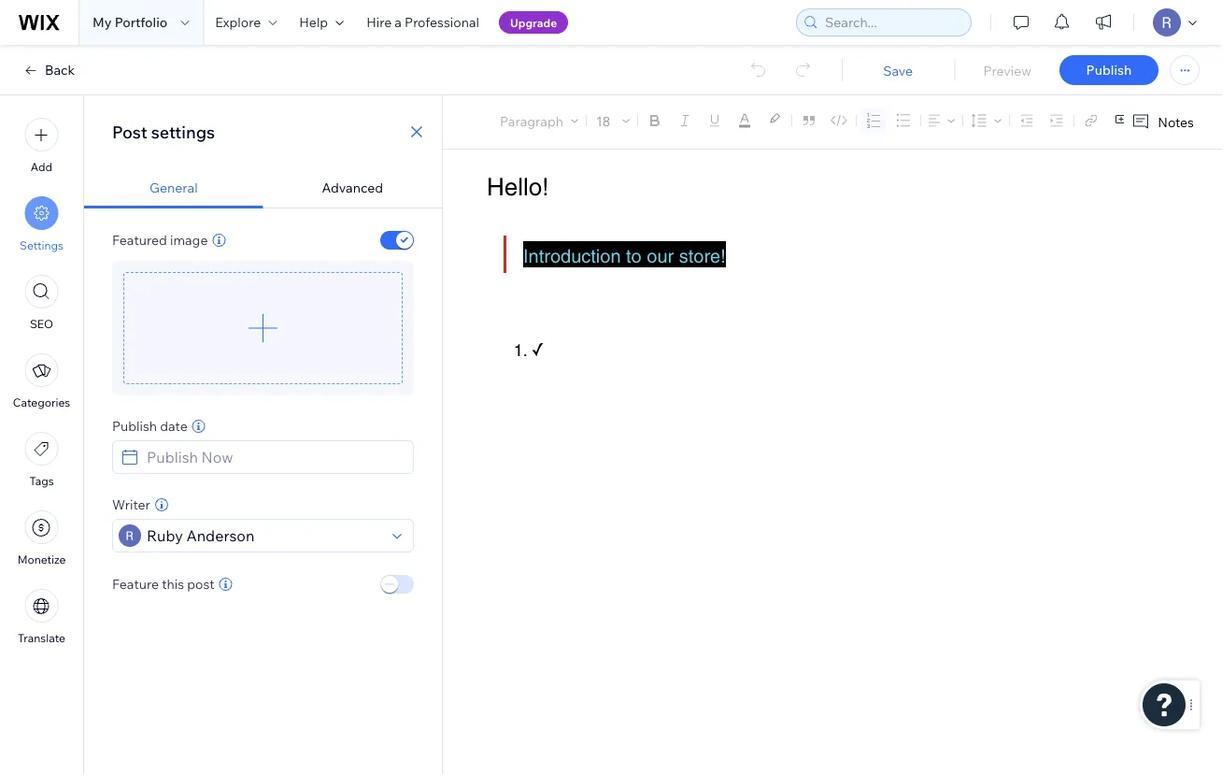 Task type: locate. For each thing, give the bounding box(es) containing it.
post
[[112, 121, 148, 142]]

introduction
[[524, 245, 621, 266]]

to
[[626, 245, 642, 266]]

explore
[[215, 14, 261, 30]]

0 vertical spatial publish
[[1087, 62, 1133, 78]]

featured image
[[112, 232, 208, 248]]

tab list
[[84, 168, 442, 208]]

advanced
[[322, 180, 383, 196]]

translate
[[18, 631, 65, 645]]

help button
[[288, 0, 355, 45]]

back button
[[22, 62, 75, 79]]

1 horizontal spatial publish
[[1087, 62, 1133, 78]]

publish left date
[[112, 418, 157, 434]]

settings
[[20, 238, 63, 252]]

writer
[[112, 496, 150, 513]]

categories button
[[13, 353, 70, 409]]

upgrade
[[510, 15, 557, 29]]

1 vertical spatial publish
[[112, 418, 157, 434]]

menu
[[0, 107, 83, 656]]

hire a professional
[[367, 14, 480, 30]]

publish
[[1087, 62, 1133, 78], [112, 418, 157, 434]]

post settings
[[112, 121, 215, 142]]

monetize
[[17, 553, 66, 567]]

add button
[[25, 118, 58, 174]]

save button
[[861, 62, 936, 79]]

seo button
[[25, 275, 58, 331]]

publish inside publish button
[[1087, 62, 1133, 78]]

publish date
[[112, 418, 188, 434]]

feature
[[112, 576, 159, 592]]

featured
[[112, 232, 167, 248]]

feature this post
[[112, 576, 215, 592]]

0 horizontal spatial publish
[[112, 418, 157, 434]]

publish for publish
[[1087, 62, 1133, 78]]

general
[[149, 180, 198, 196]]

Search... field
[[820, 9, 966, 36]]

publish up notes button
[[1087, 62, 1133, 78]]

publish button
[[1060, 55, 1159, 85]]

post
[[187, 576, 215, 592]]

a
[[395, 14, 402, 30]]

paragraph
[[500, 112, 564, 129]]



Task type: vqa. For each thing, say whether or not it's contained in the screenshot.
Search for tools, apps, help & more... field
no



Task type: describe. For each thing, give the bounding box(es) containing it.
tags
[[29, 474, 54, 488]]

settings
[[151, 121, 215, 142]]

professional
[[405, 14, 480, 30]]

notes
[[1159, 114, 1195, 130]]

our
[[647, 245, 674, 266]]

hire a professional link
[[355, 0, 491, 45]]

tab list containing general
[[84, 168, 442, 208]]

publish for publish date
[[112, 418, 157, 434]]

help
[[299, 14, 328, 30]]

Writer field
[[141, 520, 387, 552]]

Publish date field
[[141, 441, 408, 473]]

hire
[[367, 14, 392, 30]]

translate button
[[18, 589, 65, 645]]

seo
[[30, 317, 53, 331]]

introduction to our store!
[[524, 245, 726, 266]]

this
[[162, 576, 184, 592]]

tags button
[[25, 432, 58, 488]]

categories
[[13, 395, 70, 409]]

my portfolio
[[93, 14, 168, 30]]

back
[[45, 62, 75, 78]]

upgrade button
[[499, 11, 569, 34]]

add
[[31, 160, 52, 174]]

monetize button
[[17, 510, 66, 567]]

my
[[93, 14, 112, 30]]

settings button
[[20, 196, 63, 252]]

advanced button
[[263, 168, 442, 208]]

menu containing add
[[0, 107, 83, 656]]

image
[[170, 232, 208, 248]]

paragraph button
[[496, 108, 582, 134]]

save
[[884, 62, 913, 78]]

portfolio
[[115, 14, 168, 30]]

general button
[[84, 168, 263, 208]]

store!
[[679, 245, 726, 266]]

notes button
[[1125, 109, 1200, 135]]

date
[[160, 418, 188, 434]]

Add a Catchy Title text field
[[487, 173, 1166, 201]]



